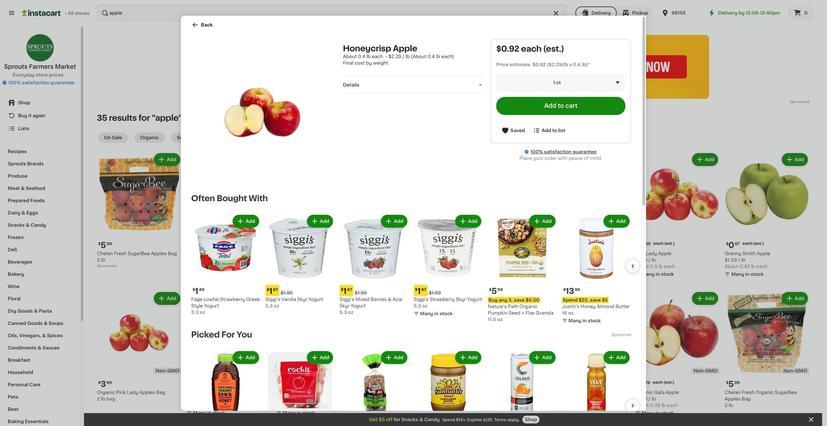 Task type: locate. For each thing, give the bounding box(es) containing it.
1 vertical spatial item carousel region
[[182, 347, 640, 426]]

product group
[[97, 152, 181, 270], [187, 152, 271, 279], [456, 152, 540, 270], [635, 152, 720, 279], [725, 152, 809, 279], [191, 213, 260, 316], [265, 213, 334, 309], [340, 213, 409, 316], [414, 213, 483, 318], [488, 213, 557, 323], [562, 213, 631, 325], [97, 291, 181, 402], [187, 291, 271, 418], [276, 291, 361, 418], [366, 291, 451, 422], [456, 291, 540, 402], [545, 291, 630, 411], [635, 291, 720, 418], [725, 291, 809, 409], [191, 350, 260, 426], [265, 350, 334, 426], [340, 350, 409, 426], [414, 350, 483, 426], [488, 350, 557, 426], [562, 350, 631, 426]]

close image
[[807, 416, 815, 424]]

1 vertical spatial sponserd image
[[97, 264, 116, 268]]

sponserd image
[[790, 100, 809, 104], [97, 264, 116, 268], [611, 333, 631, 337]]

None field
[[496, 73, 626, 91]]

1 item carousel region from the top
[[182, 211, 640, 328]]

2 item carousel region from the top
[[182, 347, 640, 426]]

instacart logo image
[[22, 9, 61, 17]]

None search field
[[97, 4, 567, 22]]

• sponsored: advertisement image
[[197, 35, 709, 99]]

0 vertical spatial item carousel region
[[182, 211, 640, 328]]

item carousel region
[[182, 211, 640, 328], [182, 347, 640, 426]]

0 horizontal spatial sponserd image
[[97, 264, 116, 268]]

1 horizontal spatial sponserd image
[[611, 333, 631, 337]]

0 vertical spatial sponserd image
[[790, 100, 809, 104]]



Task type: vqa. For each thing, say whether or not it's contained in the screenshot.
sponserd Image
yes



Task type: describe. For each thing, give the bounding box(es) containing it.
2 vertical spatial sponserd image
[[611, 333, 631, 337]]

2 horizontal spatial sponserd image
[[790, 100, 809, 104]]

honeycrisp apple image
[[196, 44, 331, 178]]

service type group
[[575, 6, 654, 19]]

sprouts farmers market logo image
[[26, 34, 54, 62]]



